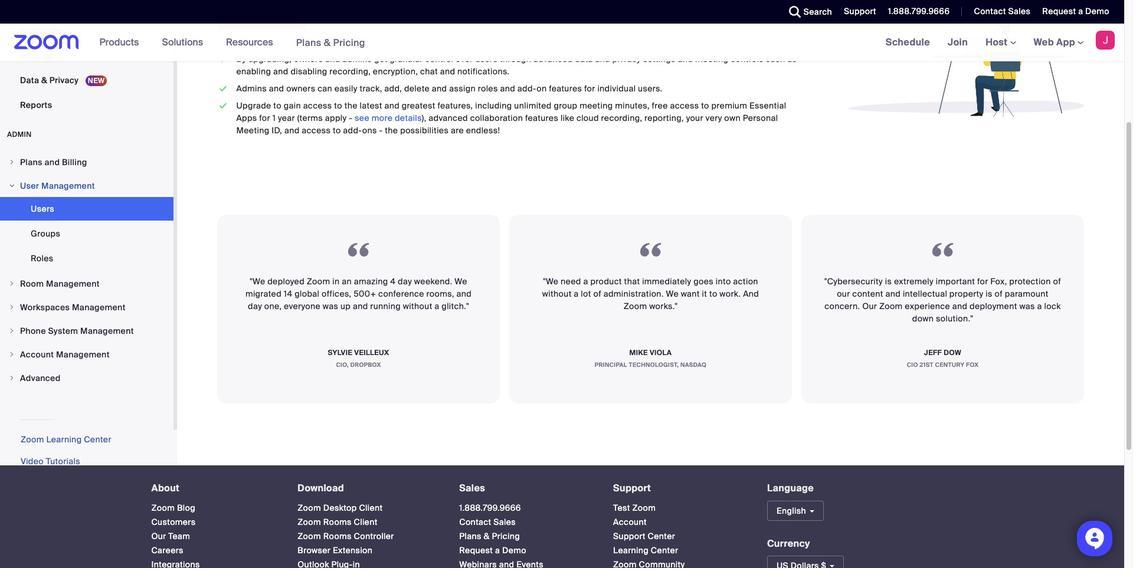 Task type: locate. For each thing, give the bounding box(es) containing it.
0 vertical spatial -
[[349, 113, 353, 123]]

was inside "we deployed zoom in an amazing 4 day weekend. we migrated 14 global offices, 500+ conference rooms, and day one, everyone was up and running without a glitch."
[[323, 301, 338, 311]]

0 vertical spatial our
[[863, 301, 877, 311]]

checked image
[[217, 53, 229, 65], [217, 83, 229, 95]]

right image for user
[[8, 182, 15, 190]]

meeting
[[236, 125, 270, 136]]

0 vertical spatial request
[[1043, 6, 1077, 17]]

plans inside product information navigation
[[296, 36, 321, 49]]

and up the solution."
[[953, 301, 968, 311]]

& down manage
[[324, 36, 331, 49]]

data
[[20, 75, 39, 86]]

upgrade up the resources
[[226, 12, 261, 23]]

"cybersecurity
[[825, 276, 883, 287]]

need
[[561, 276, 581, 287]]

2 right image from the top
[[8, 280, 15, 288]]

0 horizontal spatial "we
[[250, 276, 265, 287]]

right image inside user management menu item
[[8, 182, 15, 190]]

2 vertical spatial center
[[651, 545, 679, 556]]

2 vertical spatial &
[[484, 531, 490, 542]]

right image inside plans and billing menu item
[[8, 159, 15, 166]]

such
[[766, 54, 786, 64]]

0 horizontal spatial pricing
[[333, 36, 365, 49]]

1 horizontal spatial 1.888.799.9666
[[888, 6, 950, 17]]

1 vertical spatial we
[[666, 288, 679, 299]]

1.888.799.9666 down sales link
[[459, 503, 521, 513]]

1 vertical spatial request
[[459, 545, 493, 556]]

demo up profile picture
[[1086, 6, 1110, 17]]

room management menu item
[[0, 273, 174, 295]]

plans up 'user'
[[20, 157, 42, 168]]

sales link
[[459, 482, 485, 495]]

fox
[[966, 361, 979, 369]]

1 right image from the top
[[8, 159, 15, 166]]

1.888.799.9666 up the schedule
[[888, 6, 950, 17]]

contact sales link
[[966, 0, 1034, 24], [974, 6, 1031, 17], [459, 517, 516, 528]]

plans inside the 1.888.799.9666 contact sales plans & pricing request a demo
[[459, 531, 482, 542]]

request down 1.888.799.9666 link
[[459, 545, 493, 556]]

immediately
[[642, 276, 692, 287]]

2 vertical spatial for
[[978, 276, 989, 287]]

meeting left controls
[[695, 54, 729, 64]]

owners inside by upgrading, owners and admins get granular control over users through advanced data and privacy settings and meeting controls such as enabling and disabling recording, encryption, chat and notifications.
[[294, 54, 323, 64]]

a down 'rooms,'
[[435, 301, 440, 311]]

own
[[725, 113, 741, 123]]

0 vertical spatial sales
[[1009, 6, 1031, 17]]

0 vertical spatial meeting
[[695, 54, 729, 64]]

contact down 1.888.799.9666 link
[[459, 517, 492, 528]]

room management
[[20, 279, 100, 289]]

admin
[[7, 130, 32, 139]]

1 vertical spatial demo
[[502, 545, 527, 556]]

2 was from the left
[[1020, 301, 1035, 311]]

learning center link
[[613, 545, 679, 556]]

admins and owners can easily track, add, delete and assign roles and add-on features for individual users.
[[236, 83, 663, 94]]

migrated
[[246, 288, 282, 299]]

checked image left the by
[[217, 53, 229, 65]]

account up resources dropdown button
[[264, 12, 297, 23]]

4 right image from the top
[[8, 328, 15, 335]]

0 vertical spatial users
[[357, 12, 381, 23]]

1 vertical spatial account
[[20, 350, 54, 360]]

1 rooms from the top
[[323, 517, 352, 528]]

was inside "cybersecurity is extremely important for fox, protection of our content and intellectual property is of paramount concern. our zoom experience and deployment was a lock down solution."
[[1020, 301, 1035, 311]]

management down billing
[[41, 181, 95, 191]]

owners for upgrading,
[[294, 54, 323, 64]]

for left 1
[[259, 113, 270, 123]]

of right lot
[[594, 288, 602, 299]]

the inside ), advanced collaboration features like cloud recording, reporting, your very own personal meeting id, and access to add-ons - the possibilities are endless!
[[385, 125, 398, 136]]

0 vertical spatial day
[[398, 276, 412, 287]]

without down conference
[[403, 301, 433, 311]]

2 horizontal spatial plans
[[459, 531, 482, 542]]

1 vertical spatial contact
[[459, 517, 492, 528]]

and inside ), advanced collaboration features like cloud recording, reporting, your very own personal meeting id, and access to add-ons - the possibilities are endless!
[[285, 125, 300, 136]]

recording, down the minutes,
[[601, 113, 643, 123]]

users left with
[[357, 12, 381, 23]]

0 horizontal spatial -
[[349, 113, 353, 123]]

"cybersecurity is extremely important for fox, protection of our content and intellectual property is of paramount concern. our zoom experience and deployment was a lock down solution."
[[825, 276, 1062, 324]]

& inside the 1.888.799.9666 contact sales plans & pricing request a demo
[[484, 531, 490, 542]]

0 horizontal spatial for
[[259, 113, 270, 123]]

1 vertical spatial without
[[403, 301, 433, 311]]

the up see
[[345, 100, 358, 111]]

request a demo link
[[1034, 0, 1125, 24], [1043, 6, 1110, 17], [459, 545, 527, 556]]

0 horizontal spatial account
[[20, 350, 54, 360]]

0 vertical spatial demo
[[1086, 6, 1110, 17]]

of down the fox,
[[995, 288, 1003, 299]]

1 horizontal spatial our
[[863, 301, 877, 311]]

1 vertical spatial 1.888.799.9666
[[459, 503, 521, 513]]

user management menu item
[[0, 175, 174, 197]]

sales down 1.888.799.9666 link
[[494, 517, 516, 528]]

"we left need
[[543, 276, 559, 287]]

0 horizontal spatial plans
[[20, 157, 42, 168]]

0 horizontal spatial 1.888.799.9666
[[459, 503, 521, 513]]

search
[[804, 6, 832, 17]]

0 vertical spatial upgrade
[[226, 12, 261, 23]]

for inside upgrade to gain access to the latest and greatest features, including unlimited group meeting minutes, free access to premium essential apps for 1 year (terms apply -
[[259, 113, 270, 123]]

right image inside "advanced" menu item
[[8, 375, 15, 382]]

zoom inside "we deployed zoom in an amazing 4 day weekend. we migrated 14 global offices, 500+ conference rooms, and day one, everyone was up and running without a glitch."
[[307, 276, 330, 287]]

1 "we from the left
[[250, 276, 265, 287]]

right image left 'user'
[[8, 182, 15, 190]]

0 vertical spatial owners
[[294, 54, 323, 64]]

right image for workspaces
[[8, 304, 15, 311]]

"we inside "we deployed zoom in an amazing 4 day weekend. we migrated 14 global offices, 500+ conference rooms, and day one, everyone was up and running without a glitch."
[[250, 276, 265, 287]]

was down "offices,"
[[323, 301, 338, 311]]

2 horizontal spatial sales
[[1009, 6, 1031, 17]]

& down 1.888.799.9666 link
[[484, 531, 490, 542]]

0 horizontal spatial our
[[151, 531, 166, 542]]

personal menu menu
[[0, 0, 174, 118]]

are
[[451, 125, 464, 136]]

weekend.
[[414, 276, 453, 287]]

plans & pricing
[[296, 36, 365, 49]]

right image inside room management menu item
[[8, 280, 15, 288]]

add- up unlimited
[[518, 83, 537, 94]]

assign
[[449, 83, 476, 94]]

down
[[913, 313, 934, 324]]

- left see
[[349, 113, 353, 123]]

advanced down features, at the left of the page
[[429, 113, 468, 123]]

support link
[[835, 0, 880, 24], [844, 6, 877, 17], [613, 482, 651, 495]]

1 horizontal spatial contact
[[974, 6, 1006, 17]]

conference
[[378, 288, 424, 299]]

veilleux
[[354, 348, 389, 358]]

phone system management
[[20, 326, 134, 337]]

0 vertical spatial client
[[359, 503, 383, 513]]

management up workspaces management
[[46, 279, 100, 289]]

0 vertical spatial center
[[84, 435, 111, 445]]

2 "we from the left
[[543, 276, 559, 287]]

management up phone system management menu item
[[72, 302, 126, 313]]

management inside menu item
[[46, 279, 100, 289]]

(terms
[[297, 113, 323, 123]]

right image inside phone system management menu item
[[8, 328, 15, 335]]

rooms down desktop
[[323, 517, 352, 528]]

right image left advanced
[[8, 375, 15, 382]]

1 vertical spatial the
[[385, 125, 398, 136]]

for
[[585, 83, 595, 94], [259, 113, 270, 123], [978, 276, 989, 287]]

users link
[[0, 197, 174, 221]]

1 vertical spatial is
[[986, 288, 993, 299]]

support down account 'link'
[[613, 531, 646, 542]]

1 right image from the top
[[8, 182, 15, 190]]

of
[[1054, 276, 1062, 287], [594, 288, 602, 299], [995, 288, 1003, 299]]

1 vertical spatial right image
[[8, 351, 15, 358]]

plans for plans and billing
[[20, 157, 42, 168]]

1 horizontal spatial advanced
[[534, 54, 573, 64]]

users
[[357, 12, 381, 23], [31, 204, 54, 214]]

plans up the disabling
[[296, 36, 321, 49]]

1 horizontal spatial users
[[357, 12, 381, 23]]

0 horizontal spatial the
[[345, 100, 358, 111]]

5 right image from the top
[[8, 375, 15, 382]]

running
[[370, 301, 401, 311]]

checked image
[[217, 100, 229, 112]]

1.888.799.9666 inside the 1.888.799.9666 contact sales plans & pricing request a demo
[[459, 503, 521, 513]]

right image
[[8, 182, 15, 190], [8, 280, 15, 288], [8, 304, 15, 311], [8, 328, 15, 335], [8, 375, 15, 382]]

right image
[[8, 159, 15, 166], [8, 351, 15, 358]]

2 horizontal spatial for
[[978, 276, 989, 287]]

checked image up checked icon
[[217, 83, 229, 95]]

request up web app dropdown button
[[1043, 6, 1077, 17]]

upgrade account button
[[217, 6, 307, 29]]

2 rooms from the top
[[323, 531, 352, 542]]

0 horizontal spatial we
[[455, 276, 467, 287]]

access down (terms
[[302, 125, 331, 136]]

and down "year"
[[285, 125, 300, 136]]

right image down admin on the left
[[8, 159, 15, 166]]

2 horizontal spatial &
[[484, 531, 490, 542]]

account management menu item
[[0, 344, 174, 366]]

zoom learning center link
[[21, 435, 111, 445]]

management up "advanced" menu item
[[56, 350, 110, 360]]

1 vertical spatial advanced
[[429, 113, 468, 123]]

to down apply
[[333, 125, 341, 136]]

recording, inside by upgrading, owners and admins get granular control over users through advanced data and privacy settings and meeting controls such as enabling and disabling recording, encryption, chat and notifications.
[[330, 66, 371, 77]]

a left lot
[[574, 288, 579, 299]]

1 checked image from the top
[[217, 53, 229, 65]]

our up careers link
[[151, 531, 166, 542]]

zoom
[[307, 276, 330, 287], [624, 301, 647, 311], [880, 301, 903, 311], [21, 435, 44, 445], [151, 503, 175, 513], [298, 503, 321, 513], [633, 503, 656, 513], [298, 517, 321, 528], [298, 531, 321, 542]]

dow
[[944, 348, 962, 358]]

& for privacy
[[41, 75, 47, 86]]

without inside '"we need a product that immediately goes into action without a lot of administration. we want it to work. and zoom works."'
[[542, 288, 572, 299]]

1 horizontal spatial &
[[324, 36, 331, 49]]

1 horizontal spatial pricing
[[492, 531, 520, 542]]

user
[[20, 181, 39, 191]]

is up deployment
[[986, 288, 993, 299]]

owners down the disabling
[[286, 83, 316, 94]]

"we up the migrated
[[250, 276, 265, 287]]

join
[[948, 36, 968, 48]]

1 vertical spatial add-
[[343, 125, 362, 136]]

1 horizontal spatial plans
[[296, 36, 321, 49]]

right image inside account management "menu item"
[[8, 351, 15, 358]]

users up groups
[[31, 204, 54, 214]]

for inside "cybersecurity is extremely important for fox, protection of our content and intellectual property is of paramount concern. our zoom experience and deployment was a lock down solution."
[[978, 276, 989, 287]]

by upgrading, owners and admins get granular control over users through advanced data and privacy settings and meeting controls such as enabling and disabling recording, encryption, chat and notifications.
[[236, 54, 797, 77]]

1 vertical spatial checked image
[[217, 83, 229, 95]]

day right 4
[[398, 276, 412, 287]]

right image left room
[[8, 280, 15, 288]]

products
[[100, 36, 139, 48]]

action
[[733, 276, 759, 287]]

administration.
[[604, 288, 664, 299]]

right image left workspaces in the bottom left of the page
[[8, 304, 15, 311]]

0 horizontal spatial of
[[594, 288, 602, 299]]

banner
[[0, 24, 1125, 62]]

"we inside '"we need a product that immediately goes into action without a lot of administration. we want it to work. and zoom works."'
[[543, 276, 559, 287]]

0 horizontal spatial recording,
[[330, 66, 371, 77]]

without inside "we deployed zoom in an amazing 4 day weekend. we migrated 14 global offices, 500+ conference rooms, and day one, everyone was up and running without a glitch."
[[403, 301, 433, 311]]

rooms
[[323, 517, 352, 528], [323, 531, 352, 542]]

1 horizontal spatial we
[[666, 288, 679, 299]]

upgrade up apps
[[236, 100, 271, 111]]

access up (terms
[[303, 100, 332, 111]]

right image for plans
[[8, 159, 15, 166]]

0 vertical spatial pricing
[[333, 36, 365, 49]]

is left "extremely"
[[885, 276, 892, 287]]

admin menu menu
[[0, 151, 174, 391]]

upgrade inside button
[[226, 12, 261, 23]]

1 horizontal spatial learning
[[613, 545, 649, 556]]

web
[[1034, 36, 1054, 48]]

account up advanced
[[20, 350, 54, 360]]

was
[[323, 301, 338, 311], [1020, 301, 1035, 311]]

2 right image from the top
[[8, 351, 15, 358]]

access
[[303, 100, 332, 111], [670, 100, 699, 111], [302, 125, 331, 136]]

1 vertical spatial upgrade
[[236, 100, 271, 111]]

0 vertical spatial without
[[542, 288, 572, 299]]

and up "glitch.""
[[457, 288, 472, 299]]

of up lock
[[1054, 276, 1062, 287]]

sales up host dropdown button
[[1009, 6, 1031, 17]]

team
[[168, 531, 190, 542]]

of inside '"we need a product that immediately goes into action without a lot of administration. we want it to work. and zoom works."'
[[594, 288, 602, 299]]

rooms down zoom rooms client link
[[323, 531, 352, 542]]

2 checked image from the top
[[217, 83, 229, 95]]

demo down 1.888.799.9666 link
[[502, 545, 527, 556]]

schedule link
[[877, 24, 939, 61]]

manage users with basic plan button
[[313, 6, 453, 29]]

& right data
[[41, 75, 47, 86]]

and inside upgrade to gain access to the latest and greatest features, including unlimited group meeting minutes, free access to premium essential apps for 1 year (terms apply -
[[385, 100, 400, 111]]

a down 1.888.799.9666 link
[[495, 545, 500, 556]]

join link
[[939, 24, 977, 61]]

more
[[372, 113, 393, 123]]

0 horizontal spatial users
[[31, 204, 54, 214]]

without down need
[[542, 288, 572, 299]]

support right search
[[844, 6, 877, 17]]

0 vertical spatial checked image
[[217, 53, 229, 65]]

learning
[[46, 435, 82, 445], [613, 545, 649, 556]]

0 vertical spatial right image
[[8, 159, 15, 166]]

advanced left data on the top
[[534, 54, 573, 64]]

sales inside the 1.888.799.9666 contact sales plans & pricing request a demo
[[494, 517, 516, 528]]

a up web app dropdown button
[[1079, 6, 1084, 17]]

1 horizontal spatial without
[[542, 288, 572, 299]]

goes
[[694, 276, 714, 287]]

dropbox
[[350, 361, 381, 369]]

meeting
[[695, 54, 729, 64], [580, 100, 613, 111]]

lock
[[1045, 301, 1061, 311]]

1 vertical spatial owners
[[286, 83, 316, 94]]

we down immediately
[[666, 288, 679, 299]]

pricing up admins
[[333, 36, 365, 49]]

0 horizontal spatial day
[[248, 301, 262, 311]]

a inside "we deployed zoom in an amazing 4 day weekend. we migrated 14 global offices, 500+ conference rooms, and day one, everyone was up and running without a glitch."
[[435, 301, 440, 311]]

1 was from the left
[[323, 301, 338, 311]]

pricing down 1.888.799.9666 link
[[492, 531, 520, 542]]

learning inside test zoom account support center learning center
[[613, 545, 649, 556]]

management inside menu item
[[41, 181, 95, 191]]

0 vertical spatial recording,
[[330, 66, 371, 77]]

right image inside workspaces management menu item
[[8, 304, 15, 311]]

owners up the disabling
[[294, 54, 323, 64]]

0 vertical spatial account
[[264, 12, 297, 23]]

our inside "cybersecurity is extremely important for fox, protection of our content and intellectual property is of paramount concern. our zoom experience and deployment was a lock down solution."
[[863, 301, 877, 311]]

features
[[549, 83, 582, 94], [525, 113, 559, 123]]

management for user management
[[41, 181, 95, 191]]

very
[[706, 113, 722, 123]]

plans inside menu item
[[20, 157, 42, 168]]

user management menu
[[0, 197, 174, 272]]

and right settings
[[678, 54, 693, 64]]

& inside product information navigation
[[324, 36, 331, 49]]

features up group
[[549, 83, 582, 94]]

0 vertical spatial we
[[455, 276, 467, 287]]

0 horizontal spatial advanced
[[429, 113, 468, 123]]

1 vertical spatial recording,
[[601, 113, 643, 123]]

phone system management menu item
[[0, 320, 174, 342]]

meeting up cloud
[[580, 100, 613, 111]]

1 vertical spatial plans
[[20, 157, 42, 168]]

1 vertical spatial &
[[41, 75, 47, 86]]

14
[[284, 288, 293, 299]]

and up see more details link
[[385, 100, 400, 111]]

rooms,
[[427, 288, 454, 299]]

1 vertical spatial meeting
[[580, 100, 613, 111]]

1 vertical spatial pricing
[[492, 531, 520, 542]]

1 horizontal spatial the
[[385, 125, 398, 136]]

right image left phone
[[8, 328, 15, 335]]

we inside '"we need a product that immediately goes into action without a lot of administration. we want it to work. and zoom works."'
[[666, 288, 679, 299]]

0 horizontal spatial contact
[[459, 517, 492, 528]]

delete
[[404, 83, 430, 94]]

plans for plans & pricing
[[296, 36, 321, 49]]

to right it
[[710, 288, 718, 299]]

chat
[[420, 66, 438, 77]]

zoom inside '"we need a product that immediately goes into action without a lot of administration. we want it to work. and zoom works."'
[[624, 301, 647, 311]]

- right ons
[[379, 125, 383, 136]]

0 horizontal spatial meeting
[[580, 100, 613, 111]]

1 horizontal spatial "we
[[543, 276, 559, 287]]

encryption,
[[373, 66, 418, 77]]

management for workspaces management
[[72, 302, 126, 313]]

3 right image from the top
[[8, 304, 15, 311]]

1 vertical spatial rooms
[[323, 531, 352, 542]]

0 horizontal spatial learning
[[46, 435, 82, 445]]

zoom desktop client link
[[298, 503, 383, 513]]

sales up 1.888.799.9666 link
[[459, 482, 485, 495]]

recording, down admins
[[330, 66, 371, 77]]

zoom blog customers our team careers
[[151, 503, 196, 556]]

plans
[[296, 36, 321, 49], [20, 157, 42, 168], [459, 531, 482, 542]]

upgrade inside upgrade to gain access to the latest and greatest features, including unlimited group meeting minutes, free access to premium essential apps for 1 year (terms apply -
[[236, 100, 271, 111]]

our inside zoom blog customers our team careers
[[151, 531, 166, 542]]

), advanced collaboration features like cloud recording, reporting, your very own personal meeting id, and access to add-ons - the possibilities are endless!
[[236, 113, 778, 136]]

video tutorials link
[[21, 456, 80, 467]]

"we deployed zoom in an amazing 4 day weekend. we migrated 14 global offices, 500+ conference rooms, and day one, everyone was up and running without a glitch."
[[246, 276, 472, 311]]

can
[[318, 83, 332, 94]]

right image left 'account management'
[[8, 351, 15, 358]]

"we for need
[[543, 276, 559, 287]]

owners
[[294, 54, 323, 64], [286, 83, 316, 94]]

0 horizontal spatial is
[[885, 276, 892, 287]]

granular
[[390, 54, 423, 64]]

0 vertical spatial 1.888.799.9666
[[888, 6, 950, 17]]

an
[[342, 276, 352, 287]]

account down test zoom link
[[613, 517, 647, 528]]

1 horizontal spatial add-
[[518, 83, 537, 94]]

1 vertical spatial features
[[525, 113, 559, 123]]

works."
[[649, 301, 678, 311]]

for left individual
[[585, 83, 595, 94]]

0 vertical spatial learning
[[46, 435, 82, 445]]

pricing inside the 1.888.799.9666 contact sales plans & pricing request a demo
[[492, 531, 520, 542]]

to inside '"we need a product that immediately goes into action without a lot of administration. we want it to work. and zoom works."'
[[710, 288, 718, 299]]

year
[[278, 113, 295, 123]]

and down 500+
[[353, 301, 368, 311]]

1 horizontal spatial sales
[[494, 517, 516, 528]]

support
[[844, 6, 877, 17], [613, 482, 651, 495], [613, 531, 646, 542]]

& inside personal menu 'menu'
[[41, 75, 47, 86]]

1 horizontal spatial account
[[264, 12, 297, 23]]

management inside "menu item"
[[56, 350, 110, 360]]

2 horizontal spatial account
[[613, 517, 647, 528]]

amazing
[[354, 276, 388, 287]]

the down see more details
[[385, 125, 398, 136]]

and left billing
[[45, 157, 60, 168]]

0 horizontal spatial &
[[41, 75, 47, 86]]

21st
[[920, 361, 934, 369]]

request inside the 1.888.799.9666 contact sales plans & pricing request a demo
[[459, 545, 493, 556]]

settings
[[643, 54, 676, 64]]

checked image for by
[[217, 53, 229, 65]]

support up test zoom link
[[613, 482, 651, 495]]

1.888.799.9666 for 1.888.799.9666 contact sales plans & pricing request a demo
[[459, 503, 521, 513]]

add- down see
[[343, 125, 362, 136]]

1 horizontal spatial day
[[398, 276, 412, 287]]

manage
[[322, 12, 355, 23]]

contact up host
[[974, 6, 1006, 17]]

0 vertical spatial rooms
[[323, 517, 352, 528]]

is
[[885, 276, 892, 287], [986, 288, 993, 299]]



Task type: describe. For each thing, give the bounding box(es) containing it.
room
[[20, 279, 44, 289]]

property
[[950, 288, 984, 299]]

roles link
[[0, 247, 174, 270]]

your
[[686, 113, 704, 123]]

data & privacy link
[[0, 68, 174, 92]]

meetings navigation
[[877, 24, 1125, 62]]

important
[[936, 276, 975, 287]]

management up account management "menu item" at the left of the page
[[80, 326, 134, 337]]

and right roles
[[500, 83, 515, 94]]

customers
[[151, 517, 196, 528]]

support inside test zoom account support center learning center
[[613, 531, 646, 542]]

1 horizontal spatial for
[[585, 83, 595, 94]]

to up very
[[701, 100, 709, 111]]

mike
[[630, 348, 648, 358]]

1.888.799.9666 for 1.888.799.9666
[[888, 6, 950, 17]]

mike viola principal technologist, nasdaq
[[595, 348, 707, 369]]

to up 1
[[274, 100, 282, 111]]

reports link
[[0, 93, 174, 117]]

profile picture image
[[1096, 31, 1115, 50]]

one,
[[264, 301, 282, 311]]

features,
[[438, 100, 473, 111]]

global
[[295, 288, 320, 299]]

1 horizontal spatial is
[[986, 288, 993, 299]]

our team link
[[151, 531, 190, 542]]

minutes,
[[615, 100, 650, 111]]

1.888.799.9666 link
[[459, 503, 521, 513]]

workspaces
[[20, 302, 70, 313]]

workspaces management menu item
[[0, 296, 174, 319]]

gain
[[284, 100, 301, 111]]

resources
[[226, 36, 273, 48]]

0 vertical spatial support
[[844, 6, 877, 17]]

account management
[[20, 350, 110, 360]]

1
[[273, 113, 276, 123]]

fox,
[[991, 276, 1008, 287]]

we inside "we deployed zoom in an amazing 4 day weekend. we migrated 14 global offices, 500+ conference rooms, and day one, everyone was up and running without a glitch."
[[455, 276, 467, 287]]

advanced inside by upgrading, owners and admins get granular control over users through advanced data and privacy settings and meeting controls such as enabling and disabling recording, encryption, chat and notifications.
[[534, 54, 573, 64]]

solutions
[[162, 36, 203, 48]]

and down control
[[440, 66, 455, 77]]

and down upgrading,
[[273, 66, 288, 77]]

recording, inside ), advanced collaboration features like cloud recording, reporting, your very own personal meeting id, and access to add-ons - the possibilities are endless!
[[601, 113, 643, 123]]

banner containing products
[[0, 24, 1125, 62]]

- inside ), advanced collaboration features like cloud recording, reporting, your very own personal meeting id, and access to add-ons - the possibilities are endless!
[[379, 125, 383, 136]]

solution."
[[936, 313, 974, 324]]

access up your
[[670, 100, 699, 111]]

500+
[[354, 288, 376, 299]]

2 horizontal spatial of
[[1054, 276, 1062, 287]]

video
[[21, 456, 44, 467]]

1 vertical spatial center
[[648, 531, 676, 542]]

demo inside the 1.888.799.9666 contact sales plans & pricing request a demo
[[502, 545, 527, 556]]

plans and billing
[[20, 157, 87, 168]]

language
[[767, 482, 814, 495]]

technologist,
[[629, 361, 679, 369]]

1 horizontal spatial of
[[995, 288, 1003, 299]]

to up apply
[[334, 100, 342, 111]]

reports
[[20, 100, 52, 110]]

4
[[390, 276, 396, 287]]

1.888.799.9666 contact sales plans & pricing request a demo
[[459, 503, 527, 556]]

advanced inside ), advanced collaboration features like cloud recording, reporting, your very own personal meeting id, and access to add-ons - the possibilities are endless!
[[429, 113, 468, 123]]

plans and billing menu item
[[0, 151, 174, 174]]

test zoom account support center learning center
[[613, 503, 679, 556]]

get
[[374, 54, 388, 64]]

zoom inside test zoom account support center learning center
[[633, 503, 656, 513]]

details
[[395, 113, 422, 123]]

cloud
[[577, 113, 599, 123]]

product
[[591, 276, 622, 287]]

contact inside the 1.888.799.9666 contact sales plans & pricing request a demo
[[459, 517, 492, 528]]

account inside test zoom account support center learning center
[[613, 517, 647, 528]]

advanced menu item
[[0, 367, 174, 390]]

to inside ), advanced collaboration features like cloud recording, reporting, your very own personal meeting id, and access to add-ons - the possibilities are endless!
[[333, 125, 341, 136]]

zoom inside zoom blog customers our team careers
[[151, 503, 175, 513]]

add- inside ), advanced collaboration features like cloud recording, reporting, your very own personal meeting id, and access to add-ons - the possibilities are endless!
[[343, 125, 362, 136]]

over
[[456, 54, 473, 64]]

disabling
[[291, 66, 327, 77]]

contact sales
[[974, 6, 1031, 17]]

meeting inside by upgrading, owners and admins get granular control over users through advanced data and privacy settings and meeting controls such as enabling and disabling recording, encryption, chat and notifications.
[[695, 54, 729, 64]]

access inside ), advanced collaboration features like cloud recording, reporting, your very own personal meeting id, and access to add-ons - the possibilities are endless!
[[302, 125, 331, 136]]

experience
[[905, 301, 951, 311]]

pricing inside product information navigation
[[333, 36, 365, 49]]

& for pricing
[[324, 36, 331, 49]]

request a demo
[[1043, 6, 1110, 17]]

1 vertical spatial support
[[613, 482, 651, 495]]

1 vertical spatial client
[[354, 517, 378, 528]]

products button
[[100, 24, 144, 61]]

0 vertical spatial add-
[[518, 83, 537, 94]]

right image for account
[[8, 351, 15, 358]]

search button
[[780, 0, 835, 24]]

and down "extremely"
[[886, 288, 901, 299]]

download link
[[298, 482, 344, 495]]

- inside upgrade to gain access to the latest and greatest features, including unlimited group meeting minutes, free access to premium essential apps for 1 year (terms apply -
[[349, 113, 353, 123]]

and down plans & pricing
[[325, 54, 340, 64]]

everyone
[[284, 301, 321, 311]]

upgrade for upgrade account
[[226, 12, 261, 23]]

meeting inside upgrade to gain access to the latest and greatest features, including unlimited group meeting minutes, free access to premium essential apps for 1 year (terms apply -
[[580, 100, 613, 111]]

century
[[935, 361, 965, 369]]

zoom logo image
[[14, 35, 79, 50]]

zoom blog link
[[151, 503, 195, 513]]

enabling
[[236, 66, 271, 77]]

a inside "cybersecurity is extremely important for fox, protection of our content and intellectual property is of paramount concern. our zoom experience and deployment was a lock down solution."
[[1038, 301, 1042, 311]]

content
[[853, 288, 884, 299]]

account inside upgrade account button
[[264, 12, 297, 23]]

owners for and
[[286, 83, 316, 94]]

right image for room
[[8, 280, 15, 288]]

users.
[[638, 83, 663, 94]]

work.
[[720, 288, 741, 299]]

management for account management
[[56, 350, 110, 360]]

1 vertical spatial sales
[[459, 482, 485, 495]]

"we for deployed
[[250, 276, 265, 287]]

with
[[383, 12, 399, 23]]

careers link
[[151, 545, 184, 556]]

product information navigation
[[91, 24, 374, 62]]

reporting,
[[645, 113, 684, 123]]

including
[[475, 100, 512, 111]]

zoom inside "cybersecurity is extremely important for fox, protection of our content and intellectual property is of paramount concern. our zoom experience and deployment was a lock down solution."
[[880, 301, 903, 311]]

0 vertical spatial features
[[549, 83, 582, 94]]

viola
[[650, 348, 672, 358]]

and up gain
[[269, 83, 284, 94]]

a inside the 1.888.799.9666 contact sales plans & pricing request a demo
[[495, 545, 500, 556]]

upgrade for upgrade to gain access to the latest and greatest features, including unlimited group meeting minutes, free access to premium essential apps for 1 year (terms apply -
[[236, 100, 271, 111]]

1 horizontal spatial request
[[1043, 6, 1077, 17]]

phone
[[20, 326, 46, 337]]

"we need a product that immediately goes into action without a lot of administration. we want it to work. and zoom works."
[[542, 276, 759, 311]]

data & privacy
[[20, 75, 81, 86]]

and inside menu item
[[45, 157, 60, 168]]

track,
[[360, 83, 382, 94]]

it
[[702, 288, 707, 299]]

users
[[476, 54, 498, 64]]

sylvie
[[328, 348, 353, 358]]

control
[[425, 54, 454, 64]]

a up lot
[[584, 276, 588, 287]]

controls
[[731, 54, 764, 64]]

plan
[[426, 12, 444, 23]]

sylvie veilleux cio, dropbox
[[328, 348, 389, 369]]

endless!
[[466, 125, 500, 136]]

greatest
[[402, 100, 436, 111]]

management for room management
[[46, 279, 100, 289]]

features inside ), advanced collaboration features like cloud recording, reporting, your very own personal meeting id, and access to add-ons - the possibilities are endless!
[[525, 113, 559, 123]]

1 vertical spatial day
[[248, 301, 262, 311]]

privacy
[[49, 75, 79, 86]]

and right data on the top
[[595, 54, 610, 64]]

upgrade account
[[226, 12, 297, 23]]

0 vertical spatial contact
[[974, 6, 1006, 17]]

checked image for admins
[[217, 83, 229, 95]]

as
[[788, 54, 797, 64]]

account inside account management "menu item"
[[20, 350, 54, 360]]

and
[[743, 288, 759, 299]]

upgrading,
[[249, 54, 292, 64]]

that
[[624, 276, 640, 287]]

easily
[[335, 83, 358, 94]]

account link
[[613, 517, 647, 528]]

users inside button
[[357, 12, 381, 23]]

settings link
[[0, 44, 174, 67]]

add,
[[385, 83, 402, 94]]

right image for phone
[[8, 328, 15, 335]]

up
[[341, 301, 351, 311]]

and down chat
[[432, 83, 447, 94]]

web app button
[[1034, 36, 1084, 48]]

users inside user management menu
[[31, 204, 54, 214]]

controller
[[354, 531, 394, 542]]

protection
[[1010, 276, 1051, 287]]

the inside upgrade to gain access to the latest and greatest features, including unlimited group meeting minutes, free access to premium essential apps for 1 year (terms apply -
[[345, 100, 358, 111]]

want
[[681, 288, 700, 299]]



Task type: vqa. For each thing, say whether or not it's contained in the screenshot.


